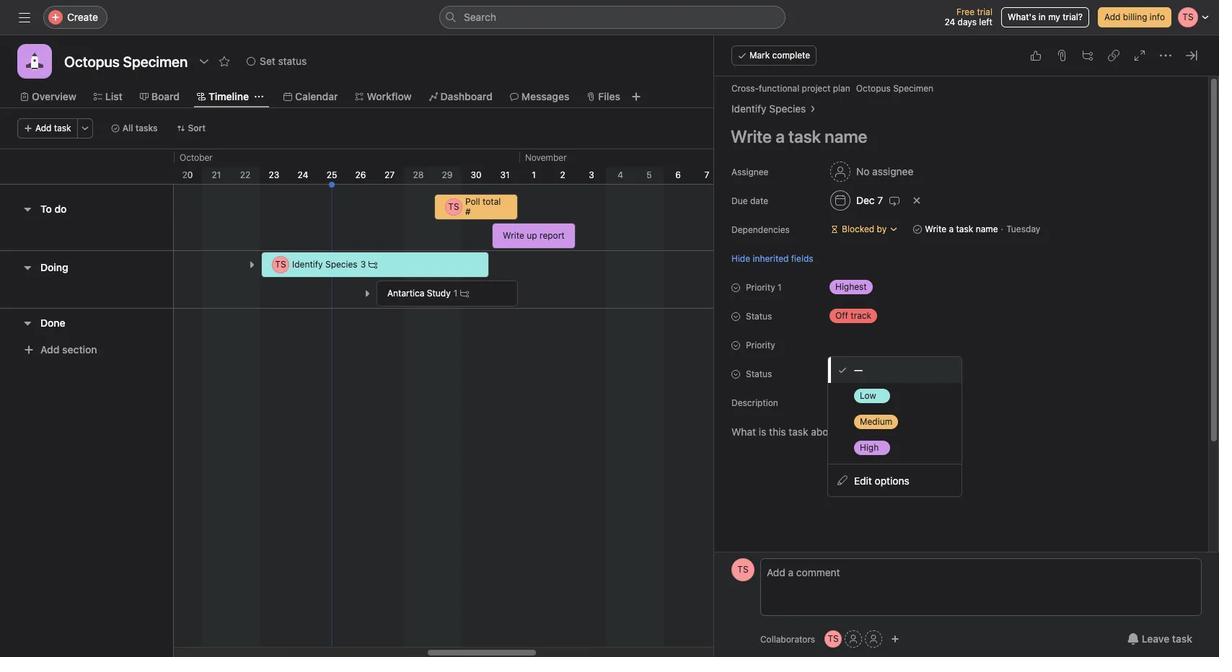 Task type: locate. For each thing, give the bounding box(es) containing it.
None text field
[[829, 339, 839, 356]]

3 left 4
[[589, 170, 595, 180]]

collapse task list for the section done image
[[22, 317, 33, 329]]

0 vertical spatial leftcount image
[[369, 261, 378, 269]]

done
[[40, 317, 65, 329]]

add down overview link
[[35, 123, 52, 134]]

to do button
[[40, 196, 67, 222]]

3 up show subtasks for task antartica study icon on the top left
[[361, 259, 366, 270]]

2
[[560, 170, 566, 180]]

0 vertical spatial ts button
[[732, 559, 755, 582]]

identify
[[732, 102, 767, 115], [292, 259, 323, 270]]

leftcount image up show subtasks for task antartica study icon on the top left
[[369, 261, 378, 269]]

27
[[385, 170, 395, 180]]

leave
[[1142, 633, 1170, 645]]

1 right study
[[454, 288, 458, 299]]

1 down november
[[532, 170, 536, 180]]

task
[[54, 123, 71, 134], [957, 224, 974, 235], [1173, 633, 1193, 645]]

create
[[67, 11, 98, 23]]

edit options link
[[829, 468, 962, 494]]

blocked by
[[842, 224, 887, 235]]

report
[[540, 230, 565, 241]]

overview link
[[20, 89, 76, 105]]

leave task
[[1142, 633, 1193, 645]]

edit options
[[855, 475, 910, 487]]

0 vertical spatial add
[[1105, 12, 1121, 22]]

leftcount image for 3
[[369, 261, 378, 269]]

trial
[[978, 6, 993, 17]]

overview
[[32, 90, 76, 102]]

set status button
[[240, 51, 313, 71]]

ts
[[448, 201, 460, 212], [275, 259, 286, 270], [738, 564, 749, 575], [828, 634, 839, 645]]

20
[[182, 170, 193, 180]]

1 inside november 1
[[532, 170, 536, 180]]

main content containing identify species
[[716, 77, 1192, 658]]

1 horizontal spatial identify species
[[732, 102, 806, 115]]

track
[[851, 310, 872, 321]]

what's in my trial? button
[[1002, 7, 1090, 27]]

0 horizontal spatial 7
[[705, 170, 710, 180]]

2 vertical spatial task
[[1173, 633, 1193, 645]]

1 horizontal spatial 24
[[945, 17, 956, 27]]

off track
[[836, 310, 872, 321]]

full screen image
[[1135, 50, 1146, 61]]

identify down "cross-" at the right top of page
[[732, 102, 767, 115]]

blocked by button
[[824, 219, 905, 240]]

1 vertical spatial species
[[326, 259, 358, 270]]

task for leave task
[[1173, 633, 1193, 645]]

options
[[875, 475, 910, 487]]

cross-functional project plan link
[[732, 83, 851, 94]]

1 vertical spatial status
[[746, 369, 773, 380]]

0 horizontal spatial leftcount image
[[369, 261, 378, 269]]

leftcount image right study
[[461, 289, 469, 298]]

7
[[705, 170, 710, 180], [878, 194, 884, 206]]

2 priority from the top
[[746, 340, 776, 351]]

add inside add section button
[[40, 344, 60, 356]]

workflow
[[367, 90, 412, 102]]

leftcount image
[[369, 261, 378, 269], [461, 289, 469, 298]]

status
[[746, 311, 773, 322], [746, 369, 773, 380]]

project
[[802, 83, 831, 94]]

1 horizontal spatial 7
[[878, 194, 884, 206]]

1 priority from the top
[[746, 282, 776, 293]]

write for write up report
[[503, 230, 525, 241]]

0 horizontal spatial identify species
[[292, 259, 358, 270]]

28
[[413, 170, 424, 180]]

1 vertical spatial task
[[957, 224, 974, 235]]

0 horizontal spatial identify
[[292, 259, 323, 270]]

24 right 23
[[298, 170, 308, 180]]

2 vertical spatial add
[[40, 344, 60, 356]]

repeats image
[[889, 195, 901, 206]]

write left a
[[925, 224, 947, 235]]

task for add task
[[54, 123, 71, 134]]

24 left days
[[945, 17, 956, 27]]

set
[[260, 55, 276, 67]]

complete
[[773, 50, 811, 61]]

identify species link
[[732, 101, 806, 117]]

date
[[751, 196, 769, 206]]

24
[[945, 17, 956, 27], [298, 170, 308, 180]]

calendar link
[[284, 89, 338, 105]]

0 horizontal spatial 1
[[454, 288, 458, 299]]

add billing info button
[[1099, 7, 1172, 27]]

priority down 'priority 1'
[[746, 340, 776, 351]]

23
[[269, 170, 280, 180]]

species
[[770, 102, 806, 115], [326, 259, 358, 270]]

1 vertical spatial identify
[[292, 259, 323, 270]]

0 vertical spatial priority
[[746, 282, 776, 293]]

22
[[240, 170, 251, 180]]

0 vertical spatial identify species
[[732, 102, 806, 115]]

due date
[[732, 196, 769, 206]]

7 right 6
[[705, 170, 710, 180]]

done button
[[40, 310, 65, 336]]

None text field
[[61, 48, 191, 74]]

add for add billing info
[[1105, 12, 1121, 22]]

write inside dialog
[[925, 224, 947, 235]]

status up description
[[746, 369, 773, 380]]

priority
[[746, 282, 776, 293], [746, 340, 776, 351]]

write left up
[[503, 230, 525, 241]]

write
[[925, 224, 947, 235], [503, 230, 525, 241]]

write up report
[[503, 230, 565, 241]]

identify right show subtasks for task identify species image
[[292, 259, 323, 270]]

tasks
[[135, 123, 158, 134]]

timeline link
[[197, 89, 249, 105]]

1 vertical spatial 7
[[878, 194, 884, 206]]

—
[[855, 364, 863, 376]]

task left more actions icon at the top left
[[54, 123, 71, 134]]

add or remove collaborators image
[[892, 635, 900, 644]]

list
[[105, 90, 123, 102]]

0 vertical spatial 24
[[945, 17, 956, 27]]

0 horizontal spatial task
[[54, 123, 71, 134]]

1 down hide inherited fields button
[[778, 282, 782, 293]]

task right a
[[957, 224, 974, 235]]

medium
[[860, 416, 893, 427]]

list link
[[94, 89, 123, 105]]

add task
[[35, 123, 71, 134]]

add inside add task button
[[35, 123, 52, 134]]

set status
[[260, 55, 307, 67]]

add tab image
[[631, 91, 642, 102]]

add section
[[40, 344, 97, 356]]

main content inside dialog
[[716, 77, 1192, 658]]

hide inherited fields button
[[732, 252, 814, 265]]

add inside add billing info button
[[1105, 12, 1121, 22]]

1 horizontal spatial task
[[957, 224, 974, 235]]

messages link
[[510, 89, 570, 105]]

1 vertical spatial leftcount image
[[461, 289, 469, 298]]

2 horizontal spatial task
[[1173, 633, 1193, 645]]

tuesday
[[1007, 224, 1041, 235]]

0 vertical spatial status
[[746, 311, 773, 322]]

dialog
[[715, 35, 1220, 658]]

dec 7 button
[[824, 188, 907, 214]]

days
[[958, 17, 977, 27]]

add to starred image
[[219, 56, 230, 67]]

attachments: add a file to this task, image
[[1057, 50, 1068, 61]]

priority down inherited
[[746, 282, 776, 293]]

1 horizontal spatial species
[[770, 102, 806, 115]]

2 horizontal spatial 1
[[778, 282, 782, 293]]

what's in my trial?
[[1008, 12, 1083, 22]]

species inside identify species link
[[770, 102, 806, 115]]

0 vertical spatial 3
[[589, 170, 595, 180]]

no assignee
[[857, 165, 914, 178]]

3
[[589, 170, 595, 180], [361, 259, 366, 270]]

ts button
[[732, 559, 755, 582], [825, 631, 842, 648]]

1 vertical spatial ts button
[[825, 631, 842, 648]]

collapse task list for the section doing image
[[22, 262, 33, 274]]

dashboard
[[441, 90, 493, 102]]

1 for november 1
[[532, 170, 536, 180]]

0 horizontal spatial 3
[[361, 259, 366, 270]]

november 1
[[525, 152, 567, 180]]

all
[[122, 123, 133, 134]]

rocket image
[[26, 53, 43, 70]]

0 vertical spatial species
[[770, 102, 806, 115]]

identify inside main content
[[732, 102, 767, 115]]

dependencies
[[732, 224, 790, 235]]

add left billing
[[1105, 12, 1121, 22]]

task right leave
[[1173, 633, 1193, 645]]

0 horizontal spatial 24
[[298, 170, 308, 180]]

mark complete button
[[732, 45, 817, 66]]

1 horizontal spatial identify
[[732, 102, 767, 115]]

tab actions image
[[255, 92, 263, 101]]

1 vertical spatial add
[[35, 123, 52, 134]]

doing button
[[40, 255, 68, 281]]

1 horizontal spatial write
[[925, 224, 947, 235]]

antartica study
[[388, 288, 451, 299]]

1 horizontal spatial ts button
[[825, 631, 842, 648]]

dialog containing identify species
[[715, 35, 1220, 658]]

priority for priority
[[746, 340, 776, 351]]

0 vertical spatial identify
[[732, 102, 767, 115]]

0 vertical spatial task
[[54, 123, 71, 134]]

write a task name
[[925, 224, 999, 235]]

1 horizontal spatial leftcount image
[[461, 289, 469, 298]]

7 left repeats image
[[878, 194, 884, 206]]

1 vertical spatial 3
[[361, 259, 366, 270]]

1 horizontal spatial 1
[[532, 170, 536, 180]]

add down done "button"
[[40, 344, 60, 356]]

1 vertical spatial 24
[[298, 170, 308, 180]]

main content
[[716, 77, 1192, 658]]

30
[[471, 170, 482, 180]]

0 horizontal spatial write
[[503, 230, 525, 241]]

add subtask image
[[1083, 50, 1094, 61]]

1 vertical spatial priority
[[746, 340, 776, 351]]

status down 'priority 1'
[[746, 311, 773, 322]]

in
[[1039, 12, 1046, 22]]

6
[[676, 170, 681, 180]]



Task type: describe. For each thing, give the bounding box(es) containing it.
add task button
[[17, 118, 78, 139]]

dec
[[857, 194, 875, 206]]

5
[[647, 170, 652, 180]]

octopus specimen link
[[857, 83, 934, 94]]

up
[[527, 230, 537, 241]]

off
[[836, 310, 849, 321]]

add for add section
[[40, 344, 60, 356]]

assignee
[[732, 167, 769, 178]]

files
[[599, 90, 621, 102]]

fields
[[792, 253, 814, 264]]

show subtasks for task identify species image
[[248, 261, 256, 269]]

description
[[732, 398, 779, 409]]

write for write a task name
[[925, 224, 947, 235]]

2 status from the top
[[746, 369, 773, 380]]

more actions for this task image
[[1161, 50, 1172, 61]]

search button
[[440, 6, 786, 29]]

0 likes. click to like this task image
[[1031, 50, 1042, 61]]

november
[[525, 152, 567, 163]]

21
[[212, 170, 221, 180]]

plan
[[833, 83, 851, 94]]

study
[[427, 288, 451, 299]]

create button
[[43, 6, 108, 29]]

0 horizontal spatial ts button
[[732, 559, 755, 582]]

low
[[860, 390, 877, 401]]

cross-functional project plan octopus specimen
[[732, 83, 934, 94]]

1 horizontal spatial 3
[[589, 170, 595, 180]]

1 vertical spatial identify species
[[292, 259, 358, 270]]

search list box
[[440, 6, 786, 29]]

edit
[[855, 475, 873, 487]]

sort button
[[170, 118, 212, 139]]

due
[[732, 196, 748, 206]]

leftcount image for 1
[[461, 289, 469, 298]]

1 for priority 1
[[778, 282, 782, 293]]

total
[[483, 196, 501, 207]]

files link
[[587, 89, 621, 105]]

highest button
[[824, 277, 911, 297]]

0 horizontal spatial species
[[326, 259, 358, 270]]

no assignee button
[[824, 159, 921, 185]]

copy task link image
[[1109, 50, 1120, 61]]

hide
[[732, 253, 751, 264]]

— option
[[829, 357, 962, 383]]

billing
[[1124, 12, 1148, 22]]

31
[[501, 170, 510, 180]]

more actions image
[[81, 124, 89, 133]]

name
[[976, 224, 999, 235]]

poll
[[466, 196, 480, 207]]

status
[[278, 55, 307, 67]]

cross-
[[732, 83, 759, 94]]

clear due date image
[[913, 196, 922, 205]]

blocked
[[842, 224, 875, 235]]

25
[[327, 170, 337, 180]]

29
[[442, 170, 453, 180]]

hide inherited fields
[[732, 253, 814, 264]]

1 status from the top
[[746, 311, 773, 322]]

specimen
[[894, 83, 934, 94]]

inherited
[[753, 253, 789, 264]]

off track button
[[824, 306, 911, 326]]

workflow link
[[355, 89, 412, 105]]

24 inside free trial 24 days left
[[945, 17, 956, 27]]

what's
[[1008, 12, 1037, 22]]

board link
[[140, 89, 180, 105]]

trial?
[[1063, 12, 1083, 22]]

a
[[950, 224, 954, 235]]

section
[[62, 344, 97, 356]]

0 vertical spatial 7
[[705, 170, 710, 180]]

collaborators
[[761, 634, 816, 645]]

left
[[980, 17, 993, 27]]

7 inside "dropdown button"
[[878, 194, 884, 206]]

assignee
[[873, 165, 914, 178]]

show options image
[[199, 56, 210, 67]]

dashboard link
[[429, 89, 493, 105]]

priority 1
[[746, 282, 782, 293]]

functional
[[759, 83, 800, 94]]

by
[[877, 224, 887, 235]]

leave task button
[[1119, 627, 1203, 653]]

collapse task list for the section to do image
[[22, 204, 33, 215]]

search
[[464, 11, 497, 23]]

info
[[1150, 12, 1166, 22]]

free trial 24 days left
[[945, 6, 993, 27]]

add for add task
[[35, 123, 52, 134]]

free
[[957, 6, 975, 17]]

all tasks
[[122, 123, 158, 134]]

antartica
[[388, 288, 425, 299]]

close details image
[[1187, 50, 1198, 61]]

calendar
[[295, 90, 338, 102]]

add billing info
[[1105, 12, 1166, 22]]

to do
[[40, 203, 67, 215]]

4
[[618, 170, 624, 180]]

do
[[54, 203, 67, 215]]

to
[[40, 203, 52, 215]]

october
[[180, 152, 213, 163]]

high
[[860, 442, 879, 453]]

priority for priority 1
[[746, 282, 776, 293]]

my
[[1049, 12, 1061, 22]]

timeline
[[209, 90, 249, 102]]

expand sidebar image
[[19, 12, 30, 23]]

show subtasks for task antartica study image
[[363, 289, 372, 298]]

Task Name text field
[[722, 120, 1192, 153]]



Task type: vqa. For each thing, say whether or not it's contained in the screenshot.
Description
yes



